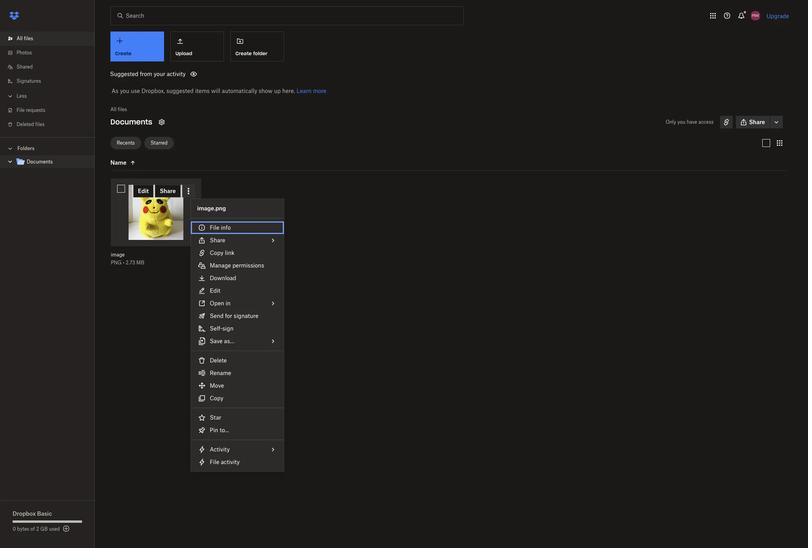 Task type: vqa. For each thing, say whether or not it's contained in the screenshot.
Dropbox image
yes



Task type: describe. For each thing, give the bounding box(es) containing it.
copy for copy link
[[210, 250, 224, 256]]

send for signature
[[210, 313, 258, 320]]

you for use
[[120, 88, 129, 94]]

used
[[49, 527, 60, 533]]

shared
[[17, 64, 33, 70]]

0 bytes of 2 gb used
[[13, 527, 60, 533]]

of
[[31, 527, 35, 533]]

activity
[[210, 447, 230, 453]]

files for deleted files link in the left top of the page
[[35, 122, 45, 127]]

basic
[[37, 511, 52, 518]]

starred
[[151, 140, 168, 146]]

manage
[[210, 262, 231, 269]]

items
[[195, 88, 210, 94]]

file activity menu item
[[191, 456, 284, 469]]

file info
[[210, 224, 231, 231]]

photos
[[17, 50, 32, 56]]

image png • 2.73 mb
[[111, 252, 144, 266]]

name
[[110, 159, 127, 166]]

your
[[154, 71, 165, 77]]

use
[[131, 88, 140, 94]]

pin to...
[[210, 427, 229, 434]]

suggested
[[167, 88, 194, 94]]

folders
[[17, 146, 35, 152]]

copy menu item
[[191, 393, 284, 405]]

upgrade
[[767, 12, 789, 19]]

share menu item
[[191, 234, 284, 247]]

delete menu item
[[191, 355, 284, 367]]

you for have
[[678, 119, 686, 125]]

copy for copy
[[210, 395, 224, 402]]

copy link
[[210, 250, 235, 256]]

signature
[[234, 313, 258, 320]]

create folder button
[[230, 32, 284, 62]]

1 horizontal spatial all files
[[110, 107, 127, 112]]

edit
[[210, 288, 221, 294]]

send
[[210, 313, 224, 320]]

file requests
[[17, 107, 45, 113]]

file for file info
[[210, 224, 219, 231]]

delete
[[210, 357, 227, 364]]

signatures
[[17, 78, 41, 84]]

starred button
[[144, 137, 174, 149]]

self-
[[210, 325, 222, 332]]

deleted files
[[17, 122, 45, 127]]

1 vertical spatial documents
[[27, 159, 53, 165]]

image.png
[[197, 205, 226, 212]]

share inside menu item
[[210, 237, 225, 244]]

learn more link
[[297, 88, 327, 94]]

bytes
[[17, 527, 29, 533]]

save
[[210, 338, 223, 345]]

2
[[36, 527, 39, 533]]

photos link
[[6, 46, 95, 60]]

signatures link
[[6, 74, 95, 88]]

2.73
[[126, 260, 135, 266]]

to...
[[220, 427, 229, 434]]

share button
[[736, 116, 770, 129]]

suggested
[[110, 71, 138, 77]]

gb
[[40, 527, 48, 533]]

as
[[112, 88, 119, 94]]

manage permissions
[[210, 262, 264, 269]]

learn
[[297, 88, 312, 94]]

png
[[111, 260, 122, 266]]

rename menu item
[[191, 367, 284, 380]]

name button
[[110, 158, 177, 168]]

move
[[210, 383, 224, 389]]

menu containing image.png
[[191, 199, 284, 472]]

edit menu item
[[191, 285, 284, 297]]

pin to... menu item
[[191, 425, 284, 437]]

only you have access
[[666, 119, 714, 125]]

0
[[13, 527, 16, 533]]

all files list item
[[0, 32, 95, 46]]

deleted files link
[[6, 118, 95, 132]]

2 horizontal spatial files
[[118, 107, 127, 112]]

as you use dropbox, suggested items will automatically show up here. learn more
[[112, 88, 327, 94]]

dropbox
[[13, 511, 36, 518]]

0 vertical spatial documents
[[110, 118, 152, 127]]

dropbox,
[[142, 88, 165, 94]]

all files inside list item
[[17, 36, 33, 41]]

from
[[140, 71, 152, 77]]

less image
[[6, 92, 14, 100]]

more
[[313, 88, 327, 94]]

rename
[[210, 370, 231, 377]]

image
[[111, 252, 125, 258]]

for
[[225, 313, 232, 320]]

open in
[[210, 300, 231, 307]]

have
[[687, 119, 698, 125]]

file for file activity
[[210, 459, 219, 466]]

only
[[666, 119, 676, 125]]



Task type: locate. For each thing, give the bounding box(es) containing it.
copy
[[210, 250, 224, 256], [210, 395, 224, 402]]

copy link menu item
[[191, 247, 284, 260]]

2 vertical spatial file
[[210, 459, 219, 466]]

0 horizontal spatial activity
[[167, 71, 186, 77]]

0 vertical spatial activity
[[167, 71, 186, 77]]

file left info on the top
[[210, 224, 219, 231]]

0 vertical spatial all
[[17, 36, 23, 41]]

link
[[225, 250, 235, 256]]

0 vertical spatial copy
[[210, 250, 224, 256]]

all up photos
[[17, 36, 23, 41]]

file for file requests
[[17, 107, 25, 113]]

0 horizontal spatial documents
[[27, 159, 53, 165]]

file, image.png row
[[111, 179, 201, 272]]

self-sign menu item
[[191, 323, 284, 335]]

all files link up shared link
[[6, 32, 95, 46]]

documents link
[[16, 157, 88, 168]]

documents
[[110, 118, 152, 127], [27, 159, 53, 165]]

0 vertical spatial all files link
[[6, 32, 95, 46]]

files up photos
[[24, 36, 33, 41]]

sign
[[222, 325, 234, 332]]

copy left link
[[210, 250, 224, 256]]

access
[[699, 119, 714, 125]]

1 vertical spatial files
[[118, 107, 127, 112]]

1 vertical spatial all files link
[[110, 106, 127, 114]]

0 horizontal spatial you
[[120, 88, 129, 94]]

0 horizontal spatial all files
[[17, 36, 33, 41]]

permissions
[[233, 262, 264, 269]]

upgrade link
[[767, 12, 789, 19]]

will
[[211, 88, 220, 94]]

file info menu item
[[191, 222, 284, 234]]

1 vertical spatial all files
[[110, 107, 127, 112]]

1 vertical spatial share
[[210, 237, 225, 244]]

file requests link
[[6, 103, 95, 118]]

1 copy from the top
[[210, 250, 224, 256]]

send for signature menu item
[[191, 310, 284, 323]]

2 vertical spatial files
[[35, 122, 45, 127]]

create folder
[[236, 50, 268, 56]]

all
[[17, 36, 23, 41], [110, 107, 117, 112]]

•
[[123, 260, 124, 266]]

1 vertical spatial all
[[110, 107, 117, 112]]

requests
[[26, 107, 45, 113]]

star menu item
[[191, 412, 284, 425]]

documents up recents
[[110, 118, 152, 127]]

files down as
[[118, 107, 127, 112]]

save as…
[[210, 338, 234, 345]]

file down less
[[17, 107, 25, 113]]

1 vertical spatial you
[[678, 119, 686, 125]]

up
[[274, 88, 281, 94]]

activity inside "file activity" menu item
[[221, 459, 240, 466]]

show
[[259, 88, 273, 94]]

folder
[[253, 50, 268, 56]]

list containing all files
[[0, 27, 95, 137]]

download
[[210, 275, 236, 282]]

you left have
[[678, 119, 686, 125]]

info
[[221, 224, 231, 231]]

0 vertical spatial share
[[749, 119, 765, 125]]

0 horizontal spatial all files link
[[6, 32, 95, 46]]

1 horizontal spatial you
[[678, 119, 686, 125]]

0 vertical spatial all files
[[17, 36, 33, 41]]

dropbox basic
[[13, 511, 52, 518]]

files for all files link to the top
[[24, 36, 33, 41]]

move menu item
[[191, 380, 284, 393]]

0 horizontal spatial all
[[17, 36, 23, 41]]

image button
[[111, 252, 184, 258]]

0 vertical spatial file
[[17, 107, 25, 113]]

less
[[17, 93, 27, 99]]

file activity
[[210, 459, 240, 466]]

copy inside copy menu item
[[210, 395, 224, 402]]

share
[[749, 119, 765, 125], [210, 237, 225, 244]]

activity down 'activity' menu item at the left bottom of page
[[221, 459, 240, 466]]

all files up photos
[[17, 36, 33, 41]]

deleted
[[17, 122, 34, 127]]

create
[[236, 50, 252, 56]]

recents
[[117, 140, 135, 146]]

you right as
[[120, 88, 129, 94]]

get more space image
[[61, 525, 71, 534]]

shared link
[[6, 60, 95, 74]]

pin
[[210, 427, 218, 434]]

folders button
[[0, 142, 95, 154]]

activity
[[167, 71, 186, 77], [221, 459, 240, 466]]

all files down as
[[110, 107, 127, 112]]

2 copy from the top
[[210, 395, 224, 402]]

1 vertical spatial copy
[[210, 395, 224, 402]]

copy inside copy link "menu item"
[[210, 250, 224, 256]]

manage permissions menu item
[[191, 260, 284, 272]]

suggested from your activity
[[110, 71, 186, 77]]

0 vertical spatial you
[[120, 88, 129, 94]]

all files
[[17, 36, 33, 41], [110, 107, 127, 112]]

documents down folders button
[[27, 159, 53, 165]]

you
[[120, 88, 129, 94], [678, 119, 686, 125]]

file
[[17, 107, 25, 113], [210, 224, 219, 231], [210, 459, 219, 466]]

open in menu item
[[191, 297, 284, 310]]

1 horizontal spatial documents
[[110, 118, 152, 127]]

1 vertical spatial file
[[210, 224, 219, 231]]

activity right your
[[167, 71, 186, 77]]

here.
[[282, 88, 295, 94]]

share inside button
[[749, 119, 765, 125]]

1 vertical spatial activity
[[221, 459, 240, 466]]

copy down 'move'
[[210, 395, 224, 402]]

0 horizontal spatial files
[[24, 36, 33, 41]]

files inside list item
[[24, 36, 33, 41]]

files
[[24, 36, 33, 41], [118, 107, 127, 112], [35, 122, 45, 127]]

menu
[[191, 199, 284, 472]]

list
[[0, 27, 95, 137]]

in
[[226, 300, 231, 307]]

all files link
[[6, 32, 95, 46], [110, 106, 127, 114]]

files right deleted
[[35, 122, 45, 127]]

activity menu item
[[191, 444, 284, 456]]

save as… menu item
[[191, 335, 284, 348]]

1 horizontal spatial files
[[35, 122, 45, 127]]

dropbox image
[[6, 8, 22, 24]]

all inside all files list item
[[17, 36, 23, 41]]

0 vertical spatial files
[[24, 36, 33, 41]]

1 horizontal spatial share
[[749, 119, 765, 125]]

1 horizontal spatial activity
[[221, 459, 240, 466]]

self-sign
[[210, 325, 234, 332]]

download menu item
[[191, 272, 284, 285]]

open
[[210, 300, 224, 307]]

all down as
[[110, 107, 117, 112]]

recents button
[[110, 137, 141, 149]]

star
[[210, 415, 221, 421]]

file down activity
[[210, 459, 219, 466]]

as…
[[224, 338, 234, 345]]

1 horizontal spatial all files link
[[110, 106, 127, 114]]

1 horizontal spatial all
[[110, 107, 117, 112]]

mb
[[136, 260, 144, 266]]

all files link down as
[[110, 106, 127, 114]]

0 horizontal spatial share
[[210, 237, 225, 244]]

automatically
[[222, 88, 257, 94]]



